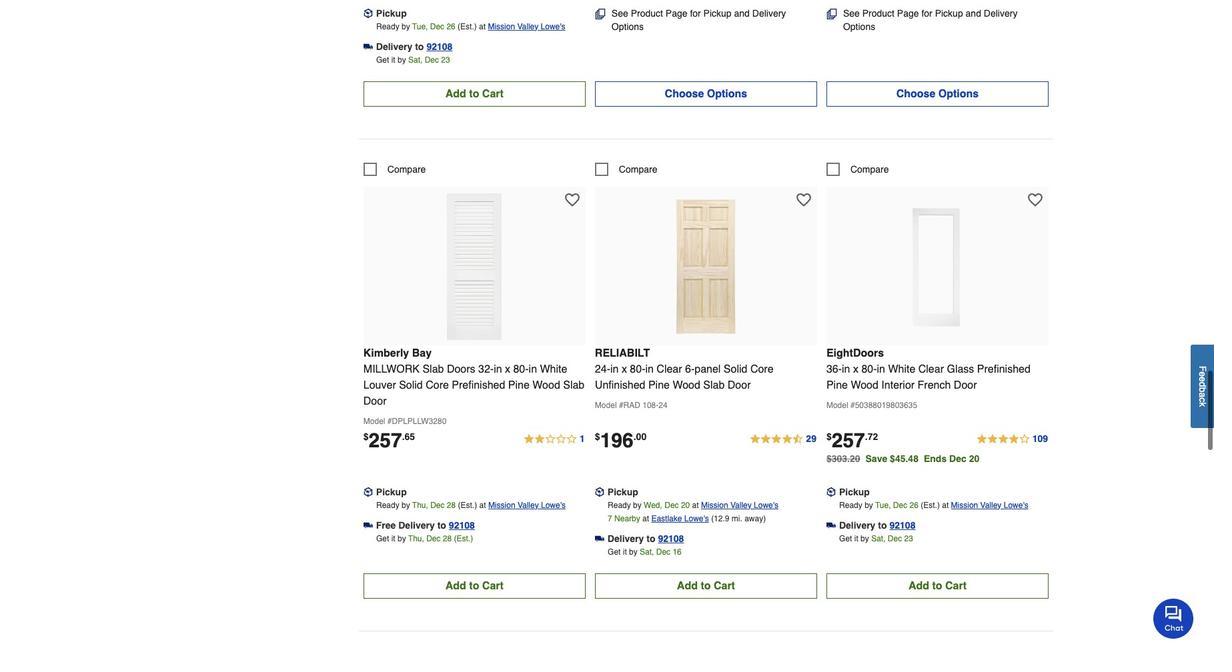 Task type: vqa. For each thing, say whether or not it's contained in the screenshot.


Task type: locate. For each thing, give the bounding box(es) containing it.
glass
[[947, 363, 975, 375]]

0 horizontal spatial compare
[[388, 163, 426, 174]]

2 vertical spatial delivery to 92108
[[608, 533, 684, 544]]

by
[[402, 21, 410, 30], [398, 54, 406, 64], [402, 500, 410, 510], [634, 500, 642, 510], [865, 500, 874, 510], [398, 534, 406, 543], [861, 534, 870, 543], [629, 547, 638, 556]]

clear left the 6-
[[657, 363, 683, 375]]

0 horizontal spatial model
[[364, 416, 385, 426]]

$ 257 .72
[[827, 428, 879, 452]]

1 x from the left
[[505, 363, 511, 375]]

0 vertical spatial prefinished
[[978, 363, 1031, 375]]

kimberly bay millwork slab doors 32-in x 80-in white louver solid core prefinished pine wood slab door
[[364, 347, 585, 407]]

0 horizontal spatial solid
[[399, 379, 423, 391]]

1 heart outline image from the left
[[565, 192, 580, 207]]

x inside reliabilt 24-in x 80-in clear 6-panel solid core unfinished pine wood slab door
[[622, 363, 627, 375]]

2 horizontal spatial pickup image
[[827, 487, 836, 497]]

3 80- from the left
[[862, 363, 877, 375]]

2 horizontal spatial model
[[827, 400, 849, 410]]

pine up the 24
[[649, 379, 670, 391]]

0 horizontal spatial pickup image
[[364, 8, 373, 17]]

$ for $ 257 .65
[[364, 431, 369, 442]]

0 horizontal spatial core
[[426, 379, 449, 391]]

1 see product page for pickup and delivery options from the left
[[612, 7, 787, 31]]

1 horizontal spatial product
[[863, 7, 895, 18]]

valley inside ready by wed, dec 20 at mission valley lowe's 7 nearby at eastlake lowe's (12.9 mi. away)
[[731, 500, 752, 510]]

product
[[631, 7, 663, 18], [863, 7, 895, 18]]

2 heart outline image from the left
[[797, 192, 812, 207]]

6 in from the left
[[877, 363, 886, 375]]

1 e from the top
[[1198, 372, 1209, 377]]

0 horizontal spatial 257
[[369, 428, 402, 452]]

eightdoors 36-in x 80-in white clear glass prefinished pine wood interior french door image
[[865, 193, 1012, 340]]

compare inside 1002828258 element
[[851, 163, 889, 174]]

28 down the free delivery to 92108
[[443, 534, 452, 543]]

compare for 1002828258 element
[[851, 163, 889, 174]]

e up b
[[1198, 377, 1209, 383]]

0 horizontal spatial see product page for pickup and delivery options
[[612, 7, 787, 31]]

2 horizontal spatial x
[[854, 363, 859, 375]]

x right 32-
[[505, 363, 511, 375]]

0 vertical spatial delivery to 92108
[[376, 40, 453, 51]]

2 80- from the left
[[630, 363, 646, 375]]

in
[[494, 363, 502, 375], [529, 363, 537, 375], [611, 363, 619, 375], [646, 363, 654, 375], [842, 363, 851, 375], [877, 363, 886, 375]]

add to cart button
[[364, 81, 586, 106], [364, 573, 586, 599], [595, 573, 818, 599], [827, 573, 1049, 599]]

1 horizontal spatial truck filled image
[[827, 521, 836, 530]]

dec
[[430, 21, 445, 30], [425, 54, 439, 64], [950, 453, 967, 464], [431, 500, 445, 510], [665, 500, 679, 510], [894, 500, 908, 510], [427, 534, 441, 543], [888, 534, 903, 543], [657, 547, 671, 556]]

1 vertical spatial truck filled image
[[364, 521, 373, 530]]

in up 'unfinished'
[[611, 363, 619, 375]]

20 up eastlake lowe's button
[[681, 500, 690, 510]]

ready for get it by sat, dec 23's truck filled image
[[840, 500, 863, 510]]

80-
[[514, 363, 529, 375], [630, 363, 646, 375], [862, 363, 877, 375]]

92108 for get it by sat, dec 23's truck filled image
[[890, 520, 916, 530]]

delivery
[[753, 7, 787, 18], [984, 7, 1018, 18], [376, 40, 413, 51], [399, 520, 435, 530], [840, 520, 876, 530], [608, 533, 644, 544]]

$303.20 save $45.48 ends dec 20
[[827, 453, 980, 464]]

1 vertical spatial 23
[[905, 534, 914, 543]]

pickup image
[[364, 8, 373, 17], [595, 487, 605, 497], [827, 487, 836, 497]]

1 vertical spatial get it by sat, dec 23
[[840, 534, 914, 543]]

28
[[447, 500, 456, 510], [443, 534, 452, 543]]

$ inside the $ 196 .00
[[595, 431, 601, 442]]

choose
[[665, 87, 704, 99], [897, 87, 936, 99]]

1 horizontal spatial see
[[844, 7, 860, 18]]

2 clear from the left
[[919, 363, 945, 375]]

white up interior
[[889, 363, 916, 375]]

was price $303.20 element
[[827, 450, 866, 464]]

1 horizontal spatial 20
[[970, 453, 980, 464]]

2 horizontal spatial sat,
[[872, 534, 886, 543]]

white
[[540, 363, 568, 375], [889, 363, 916, 375]]

3 $ from the left
[[827, 431, 832, 442]]

# for unfinished
[[619, 400, 624, 410]]

2 pine from the left
[[649, 379, 670, 391]]

3 compare from the left
[[851, 163, 889, 174]]

1 horizontal spatial heart outline image
[[797, 192, 812, 207]]

2 horizontal spatial compare
[[851, 163, 889, 174]]

for
[[690, 7, 701, 18], [922, 7, 933, 18]]

model up actual price $257.65 element
[[364, 416, 385, 426]]

truck filled image for delivery
[[364, 41, 373, 51]]

$ right 1
[[595, 431, 601, 442]]

29 button
[[750, 431, 818, 447]]

$ down model # dplpllw3280
[[364, 431, 369, 442]]

2 horizontal spatial slab
[[704, 379, 725, 391]]

0 horizontal spatial 80-
[[514, 363, 529, 375]]

pickup image for truck filled image corresponding to get it by sat, dec 16
[[595, 487, 605, 497]]

2 horizontal spatial door
[[954, 379, 978, 391]]

pine
[[509, 379, 530, 391], [649, 379, 670, 391], [827, 379, 848, 391]]

0 horizontal spatial wood
[[533, 379, 561, 391]]

0 horizontal spatial product
[[631, 7, 663, 18]]

0 horizontal spatial 23
[[441, 54, 450, 64]]

wed,
[[644, 500, 663, 510]]

0 vertical spatial thu,
[[412, 500, 428, 510]]

2 compare from the left
[[619, 163, 658, 174]]

1 horizontal spatial tue,
[[876, 500, 891, 510]]

0 horizontal spatial door
[[364, 395, 387, 407]]

slab inside reliabilt 24-in x 80-in clear 6-panel solid core unfinished pine wood slab door
[[704, 379, 725, 391]]

257
[[369, 428, 402, 452], [832, 428, 866, 452]]

$ for $ 196 .00
[[595, 431, 601, 442]]

4 stars image
[[976, 431, 1049, 447]]

0 vertical spatial ready by tue, dec 26 (est.) at mission valley lowe's
[[376, 21, 566, 30]]

1 horizontal spatial 80-
[[630, 363, 646, 375]]

page
[[666, 7, 688, 18], [898, 7, 920, 18]]

1 clear from the left
[[657, 363, 683, 375]]

1 horizontal spatial prefinished
[[978, 363, 1031, 375]]

0 horizontal spatial ready by tue, dec 26 (est.) at mission valley lowe's
[[376, 21, 566, 30]]

$ 257 .65
[[364, 428, 415, 452]]

1002828258 element
[[827, 162, 889, 175]]

80- right 32-
[[514, 363, 529, 375]]

add
[[446, 87, 467, 99], [446, 580, 467, 592], [677, 580, 698, 592], [909, 580, 930, 592]]

257 for $ 257 .65
[[369, 428, 402, 452]]

1 horizontal spatial 257
[[832, 428, 866, 452]]

0 vertical spatial core
[[751, 363, 774, 375]]

2 stars image
[[523, 431, 586, 447]]

model for 36-in x 80-in white clear glass prefinished pine wood interior french door
[[827, 400, 849, 410]]

slab left 'unfinished'
[[564, 379, 585, 391]]

28 up the free delivery to 92108
[[447, 500, 456, 510]]

valley for pickup icon
[[518, 500, 539, 510]]

away)
[[745, 514, 766, 523]]

1 horizontal spatial 26
[[910, 500, 919, 510]]

get it by sat, dec 23
[[376, 54, 450, 64], [840, 534, 914, 543]]

1 vertical spatial tue,
[[876, 500, 891, 510]]

2 choose from the left
[[897, 87, 936, 99]]

in right doors
[[494, 363, 502, 375]]

add to cart
[[446, 87, 504, 99], [446, 580, 504, 592], [677, 580, 736, 592], [909, 580, 967, 592]]

0 horizontal spatial and
[[735, 7, 750, 18]]

1 horizontal spatial x
[[622, 363, 627, 375]]

1 vertical spatial prefinished
[[452, 379, 506, 391]]

0 vertical spatial 20
[[970, 453, 980, 464]]

in down reliabilt
[[646, 363, 654, 375]]

x for 24-
[[622, 363, 627, 375]]

1 horizontal spatial and
[[966, 7, 982, 18]]

24-
[[595, 363, 611, 375]]

clear inside 'eightdoors 36-in x 80-in white clear glass prefinished pine wood interior french door'
[[919, 363, 945, 375]]

pine inside 'eightdoors 36-in x 80-in white clear glass prefinished pine wood interior french door'
[[827, 379, 848, 391]]

solid inside reliabilt 24-in x 80-in clear 6-panel solid core unfinished pine wood slab door
[[724, 363, 748, 375]]

20
[[970, 453, 980, 464], [681, 500, 690, 510]]

2 horizontal spatial 80-
[[862, 363, 877, 375]]

# down 'unfinished'
[[619, 400, 624, 410]]

1 vertical spatial 20
[[681, 500, 690, 510]]

dplpllw3280
[[392, 416, 447, 426]]

thu, down the free delivery to 92108
[[408, 534, 424, 543]]

0 horizontal spatial 26
[[447, 21, 456, 30]]

0 horizontal spatial pine
[[509, 379, 530, 391]]

0 vertical spatial get it by sat, dec 23
[[376, 54, 450, 64]]

wood up model # 50388019803635
[[851, 379, 879, 391]]

it
[[392, 54, 396, 64], [392, 534, 396, 543], [855, 534, 859, 543], [623, 547, 627, 556]]

core down doors
[[426, 379, 449, 391]]

3 wood from the left
[[851, 379, 879, 391]]

in down eightdoors
[[842, 363, 851, 375]]

1 horizontal spatial pine
[[649, 379, 670, 391]]

model down 36- at right bottom
[[827, 400, 849, 410]]

92108
[[427, 40, 453, 51], [449, 520, 475, 530], [890, 520, 916, 530], [658, 533, 684, 544]]

80- down reliabilt
[[630, 363, 646, 375]]

core right the panel on the right of the page
[[751, 363, 774, 375]]

truck filled image
[[364, 41, 373, 51], [364, 521, 373, 530]]

slab down the panel on the right of the page
[[704, 379, 725, 391]]

wood down the 6-
[[673, 379, 701, 391]]

valley for get it by sat, dec 23's truck filled image pickup image
[[981, 500, 1002, 510]]

reliabilt 24-in x 80-in clear 6-panel solid core unfinished pine wood slab door image
[[633, 193, 780, 340]]

model for millwork slab doors 32-in x 80-in white louver solid core prefinished pine wood slab door
[[364, 416, 385, 426]]

1 truck filled image from the top
[[364, 41, 373, 51]]

model for 24-in x 80-in clear 6-panel solid core unfinished pine wood slab door
[[595, 400, 617, 410]]

23
[[441, 54, 450, 64], [905, 534, 914, 543]]

1 pine from the left
[[509, 379, 530, 391]]

slab down bay
[[423, 363, 444, 375]]

mi.
[[732, 514, 743, 523]]

0 horizontal spatial page
[[666, 7, 688, 18]]

1 choose options link from the left
[[595, 81, 818, 106]]

0 vertical spatial 26
[[447, 21, 456, 30]]

lowe's
[[541, 21, 566, 30], [541, 500, 566, 510], [754, 500, 779, 510], [1004, 500, 1029, 510], [685, 514, 709, 523]]

compare
[[388, 163, 426, 174], [619, 163, 658, 174], [851, 163, 889, 174]]

see product page for pickup and delivery options
[[612, 7, 787, 31], [844, 7, 1018, 31]]

thu, up the free delivery to 92108
[[412, 500, 428, 510]]

1 257 from the left
[[369, 428, 402, 452]]

ready by wed, dec 20 at mission valley lowe's 7 nearby at eastlake lowe's (12.9 mi. away)
[[608, 500, 779, 523]]

options
[[612, 20, 644, 31], [844, 20, 876, 31], [707, 87, 748, 99], [939, 87, 979, 99]]

mission valley lowe's button
[[488, 19, 566, 32], [489, 498, 566, 512], [701, 498, 779, 512], [952, 498, 1029, 512]]

core
[[751, 363, 774, 375], [426, 379, 449, 391]]

80- inside 'eightdoors 36-in x 80-in white clear glass prefinished pine wood interior french door'
[[862, 363, 877, 375]]

0 horizontal spatial heart outline image
[[565, 192, 580, 207]]

solid down millwork
[[399, 379, 423, 391]]

eastlake
[[652, 514, 683, 523]]

1 80- from the left
[[514, 363, 529, 375]]

1000339323 element
[[595, 162, 658, 175]]

1 horizontal spatial see product page for pickup and delivery options
[[844, 7, 1018, 31]]

1 horizontal spatial ready by tue, dec 26 (est.) at mission valley lowe's
[[840, 500, 1029, 510]]

a
[[1198, 393, 1209, 398]]

sat,
[[409, 54, 423, 64], [872, 534, 886, 543], [640, 547, 654, 556]]

compare inside the 1000339323 element
[[619, 163, 658, 174]]

2 choose options from the left
[[897, 87, 979, 99]]

1 horizontal spatial core
[[751, 363, 774, 375]]

2 horizontal spatial wood
[[851, 379, 879, 391]]

2 horizontal spatial #
[[851, 400, 855, 410]]

pine inside kimberly bay millwork slab doors 32-in x 80-in white louver solid core prefinished pine wood slab door
[[509, 379, 530, 391]]

1 horizontal spatial clear
[[919, 363, 945, 375]]

3 x from the left
[[854, 363, 859, 375]]

prefinished down 32-
[[452, 379, 506, 391]]

0 horizontal spatial prefinished
[[452, 379, 506, 391]]

model down 'unfinished'
[[595, 400, 617, 410]]

wood up 2 stars 'image'
[[533, 379, 561, 391]]

0 vertical spatial truck filled image
[[364, 41, 373, 51]]

slab
[[423, 363, 444, 375], [564, 379, 585, 391], [704, 379, 725, 391]]

2 product from the left
[[863, 7, 895, 18]]

clear
[[657, 363, 683, 375], [919, 363, 945, 375]]

2 horizontal spatial $
[[827, 431, 832, 442]]

0 horizontal spatial choose options link
[[595, 81, 818, 106]]

1 choose from the left
[[665, 87, 704, 99]]

1 horizontal spatial white
[[889, 363, 916, 375]]

1 button
[[523, 431, 586, 447]]

.00
[[634, 431, 647, 442]]

80- inside reliabilt 24-in x 80-in clear 6-panel solid core unfinished pine wood slab door
[[630, 363, 646, 375]]

1 horizontal spatial for
[[922, 7, 933, 18]]

in up interior
[[877, 363, 886, 375]]

x down eightdoors
[[854, 363, 859, 375]]

20 right the ends
[[970, 453, 980, 464]]

wood inside reliabilt 24-in x 80-in clear 6-panel solid core unfinished pine wood slab door
[[673, 379, 701, 391]]

1 horizontal spatial choose
[[897, 87, 936, 99]]

0 vertical spatial sat,
[[409, 54, 423, 64]]

ready for truck filled icon corresponding to free
[[376, 500, 400, 510]]

compare inside 5002614237 element
[[388, 163, 426, 174]]

# up $ 257 .65
[[388, 416, 392, 426]]

80- down eightdoors
[[862, 363, 877, 375]]

1 vertical spatial 28
[[443, 534, 452, 543]]

in right 32-
[[529, 363, 537, 375]]

50388019803635
[[855, 400, 918, 410]]

0 horizontal spatial choose options
[[665, 87, 748, 99]]

nearby
[[615, 514, 641, 523]]

f e e d b a c k
[[1198, 367, 1209, 408]]

solid inside kimberly bay millwork slab doors 32-in x 80-in white louver solid core prefinished pine wood slab door
[[399, 379, 423, 391]]

f
[[1198, 367, 1209, 372]]

pickup for truck filled icon associated with delivery
[[376, 7, 407, 18]]

# up actual price $257.72 element
[[851, 400, 855, 410]]

free delivery to 92108
[[376, 520, 475, 530]]

prefinished right glass
[[978, 363, 1031, 375]]

1 wood from the left
[[533, 379, 561, 391]]

# for louver
[[388, 416, 392, 426]]

0 horizontal spatial truck filled image
[[595, 534, 605, 543]]

wood inside 'eightdoors 36-in x 80-in white clear glass prefinished pine wood interior french door'
[[851, 379, 879, 391]]

0 horizontal spatial white
[[540, 363, 568, 375]]

wood
[[533, 379, 561, 391], [673, 379, 701, 391], [851, 379, 879, 391]]

2 see product page for pickup and delivery options from the left
[[844, 7, 1018, 31]]

pickup for get it by sat, dec 23's truck filled image
[[840, 486, 870, 497]]

1 horizontal spatial page
[[898, 7, 920, 18]]

x inside kimberly bay millwork slab doors 32-in x 80-in white louver solid core prefinished pine wood slab door
[[505, 363, 511, 375]]

0 vertical spatial solid
[[724, 363, 748, 375]]

1 horizontal spatial door
[[728, 379, 751, 391]]

door
[[728, 379, 751, 391], [954, 379, 978, 391], [364, 395, 387, 407]]

white inside kimberly bay millwork slab doors 32-in x 80-in white louver solid core prefinished pine wood slab door
[[540, 363, 568, 375]]

$ inside $ 257 .65
[[364, 431, 369, 442]]

white left 24- at bottom
[[540, 363, 568, 375]]

eightdoors
[[827, 347, 885, 359]]

(est.)
[[458, 21, 477, 30], [458, 500, 477, 510], [921, 500, 940, 510], [454, 534, 473, 543]]

e up d
[[1198, 372, 1209, 377]]

truck filled image
[[827, 521, 836, 530], [595, 534, 605, 543]]

solid right the panel on the right of the page
[[724, 363, 748, 375]]

to
[[415, 40, 424, 51], [469, 87, 480, 99], [438, 520, 446, 530], [879, 520, 887, 530], [647, 533, 656, 544], [469, 580, 480, 592], [701, 580, 711, 592], [933, 580, 943, 592]]

clear up french
[[919, 363, 945, 375]]

1 compare from the left
[[388, 163, 426, 174]]

ready by tue, dec 26 (est.) at mission valley lowe's for get it by sat, dec 23's truck filled image pickup image
[[840, 500, 1029, 510]]

1 choose options from the left
[[665, 87, 748, 99]]

1 horizontal spatial wood
[[673, 379, 701, 391]]

0 vertical spatial tue,
[[412, 21, 428, 30]]

ready
[[376, 21, 400, 30], [376, 500, 400, 510], [608, 500, 631, 510], [840, 500, 863, 510]]

26
[[447, 21, 456, 30], [910, 500, 919, 510]]

257 up $303.20
[[832, 428, 866, 452]]

door inside kimberly bay millwork slab doors 32-in x 80-in white louver solid core prefinished pine wood slab door
[[364, 395, 387, 407]]

4.5 stars image
[[750, 431, 818, 447]]

1 page from the left
[[666, 7, 688, 18]]

1 horizontal spatial $
[[595, 431, 601, 442]]

1 in from the left
[[494, 363, 502, 375]]

valley
[[518, 21, 539, 30], [518, 500, 539, 510], [731, 500, 752, 510], [981, 500, 1002, 510]]

0 vertical spatial 28
[[447, 500, 456, 510]]

257 down model # dplpllw3280
[[369, 428, 402, 452]]

80- for 24-in x 80-in clear 6-panel solid core unfinished pine wood slab door
[[630, 363, 646, 375]]

# for wood
[[851, 400, 855, 410]]

0 horizontal spatial x
[[505, 363, 511, 375]]

e
[[1198, 372, 1209, 377], [1198, 377, 1209, 383]]

3 pine from the left
[[827, 379, 848, 391]]

$303.20
[[827, 453, 861, 464]]

1 horizontal spatial #
[[619, 400, 624, 410]]

mission inside ready by wed, dec 20 at mission valley lowe's 7 nearby at eastlake lowe's (12.9 mi. away)
[[701, 500, 729, 510]]

1 $ from the left
[[364, 431, 369, 442]]

pine up 1 'button'
[[509, 379, 530, 391]]

1 vertical spatial delivery to 92108
[[840, 520, 916, 530]]

doors
[[447, 363, 476, 375]]

get
[[376, 54, 389, 64], [376, 534, 389, 543], [840, 534, 853, 543], [608, 547, 621, 556]]

0 horizontal spatial 20
[[681, 500, 690, 510]]

ready inside ready by wed, dec 20 at mission valley lowe's 7 nearby at eastlake lowe's (12.9 mi. away)
[[608, 500, 631, 510]]

$ inside the '$ 257 .72'
[[827, 431, 832, 442]]

choose options
[[665, 87, 748, 99], [897, 87, 979, 99]]

2 257 from the left
[[832, 428, 866, 452]]

$
[[364, 431, 369, 442], [595, 431, 601, 442], [827, 431, 832, 442]]

reliabilt
[[595, 347, 650, 359]]

x down reliabilt
[[622, 363, 627, 375]]

1 white from the left
[[540, 363, 568, 375]]

2 horizontal spatial pine
[[827, 379, 848, 391]]

2 x from the left
[[622, 363, 627, 375]]

ready by tue, dec 26 (est.) at mission valley lowe's
[[376, 21, 566, 30], [840, 500, 1029, 510]]

2 truck filled image from the top
[[364, 521, 373, 530]]

3 in from the left
[[611, 363, 619, 375]]

#
[[619, 400, 624, 410], [851, 400, 855, 410], [388, 416, 392, 426]]

actual price $196.00 element
[[595, 428, 647, 452]]

92108 button
[[427, 39, 453, 52], [449, 518, 475, 532], [890, 518, 916, 532], [658, 532, 684, 545]]

2 white from the left
[[889, 363, 916, 375]]

1 vertical spatial solid
[[399, 379, 423, 391]]

pine down 36- at right bottom
[[827, 379, 848, 391]]

get it by thu, dec 28 (est.)
[[376, 534, 473, 543]]

prefinished inside 'eightdoors 36-in x 80-in white clear glass prefinished pine wood interior french door'
[[978, 363, 1031, 375]]

0 horizontal spatial choose
[[665, 87, 704, 99]]

2 wood from the left
[[673, 379, 701, 391]]

1 horizontal spatial choose options link
[[827, 81, 1049, 106]]

$ right 29
[[827, 431, 832, 442]]

c
[[1198, 398, 1209, 403]]

x inside 'eightdoors 36-in x 80-in white clear glass prefinished pine wood interior french door'
[[854, 363, 859, 375]]

2 $ from the left
[[595, 431, 601, 442]]

0 vertical spatial truck filled image
[[827, 521, 836, 530]]

heart outline image
[[565, 192, 580, 207], [797, 192, 812, 207]]

1 horizontal spatial pickup image
[[595, 487, 605, 497]]

chat invite button image
[[1154, 599, 1195, 639]]



Task type: describe. For each thing, give the bounding box(es) containing it.
heart outline image
[[1029, 192, 1043, 207]]

k
[[1198, 403, 1209, 408]]

$ for $ 257 .72
[[827, 431, 832, 442]]

$45.48
[[891, 453, 919, 464]]

36-
[[827, 363, 842, 375]]

.72
[[866, 431, 879, 442]]

2 horizontal spatial delivery to 92108
[[840, 520, 916, 530]]

2 in from the left
[[529, 363, 537, 375]]

f e e d b a c k button
[[1192, 345, 1215, 429]]

80- for 36-in x 80-in white clear glass prefinished pine wood interior french door
[[862, 363, 877, 375]]

model # dplpllw3280
[[364, 416, 447, 426]]

1 see from the left
[[612, 7, 629, 18]]

x for 36-
[[854, 363, 859, 375]]

6-
[[686, 363, 695, 375]]

kimberly bay millwork slab doors 32-in x 80-in white louver solid core prefinished pine wood slab door image
[[401, 193, 548, 340]]

0 horizontal spatial slab
[[423, 363, 444, 375]]

door inside 'eightdoors 36-in x 80-in white clear glass prefinished pine wood interior french door'
[[954, 379, 978, 391]]

29
[[807, 433, 817, 444]]

bay
[[412, 347, 432, 359]]

2 page from the left
[[898, 7, 920, 18]]

1 for from the left
[[690, 7, 701, 18]]

109
[[1033, 433, 1049, 444]]

1 product from the left
[[631, 7, 663, 18]]

unfinished
[[595, 379, 646, 391]]

7
[[608, 514, 613, 523]]

pickup image for get it by sat, dec 23's truck filled image
[[827, 487, 836, 497]]

wood inside kimberly bay millwork slab doors 32-in x 80-in white louver solid core prefinished pine wood slab door
[[533, 379, 561, 391]]

reliabilt 24-in x 80-in clear 6-panel solid core unfinished pine wood slab door
[[595, 347, 774, 391]]

108-
[[643, 400, 659, 410]]

(12.9
[[712, 514, 730, 523]]

196
[[601, 428, 634, 452]]

1 horizontal spatial get it by sat, dec 23
[[840, 534, 914, 543]]

257 for $ 257 .72
[[832, 428, 866, 452]]

free
[[376, 520, 396, 530]]

92108 for truck filled icon associated with delivery
[[427, 40, 453, 51]]

get it by sat, dec 16
[[608, 547, 682, 556]]

core inside reliabilt 24-in x 80-in clear 6-panel solid core unfinished pine wood slab door
[[751, 363, 774, 375]]

109 button
[[976, 431, 1049, 447]]

prefinished inside kimberly bay millwork slab doors 32-in x 80-in white louver solid core prefinished pine wood slab door
[[452, 379, 506, 391]]

dec inside ready by wed, dec 20 at mission valley lowe's 7 nearby at eastlake lowe's (12.9 mi. away)
[[665, 500, 679, 510]]

pickup image for truck filled icon associated with delivery
[[364, 8, 373, 17]]

kimberly
[[364, 347, 409, 359]]

1
[[580, 433, 585, 444]]

truck filled image for free
[[364, 521, 373, 530]]

pickup for truck filled icon corresponding to free
[[376, 486, 407, 497]]

pine inside reliabilt 24-in x 80-in clear 6-panel solid core unfinished pine wood slab door
[[649, 379, 670, 391]]

2 choose options link from the left
[[827, 81, 1049, 106]]

1 horizontal spatial sat,
[[640, 547, 654, 556]]

pickup image
[[364, 487, 373, 497]]

b
[[1198, 388, 1209, 393]]

actual price $257.65 element
[[364, 428, 415, 452]]

rad
[[624, 400, 641, 410]]

0 horizontal spatial sat,
[[409, 54, 423, 64]]

2 for from the left
[[922, 7, 933, 18]]

1 horizontal spatial 23
[[905, 534, 914, 543]]

$ 196 .00
[[595, 428, 647, 452]]

louver
[[364, 379, 396, 391]]

80- inside kimberly bay millwork slab doors 32-in x 80-in white louver solid core prefinished pine wood slab door
[[514, 363, 529, 375]]

panel
[[695, 363, 721, 375]]

truck filled image for get it by sat, dec 23
[[827, 521, 836, 530]]

white inside 'eightdoors 36-in x 80-in white clear glass prefinished pine wood interior french door'
[[889, 363, 916, 375]]

d
[[1198, 383, 1209, 388]]

pickup for truck filled image corresponding to get it by sat, dec 16
[[608, 486, 639, 497]]

ready by tue, dec 26 (est.) at mission valley lowe's for truck filled icon associated with delivery pickup image
[[376, 21, 566, 30]]

ready for truck filled icon associated with delivery
[[376, 21, 400, 30]]

model # rad 108-24
[[595, 400, 668, 410]]

compare for 5002614237 element
[[388, 163, 426, 174]]

eastlake lowe's button
[[652, 512, 709, 525]]

clear inside reliabilt 24-in x 80-in clear 6-panel solid core unfinished pine wood slab door
[[657, 363, 683, 375]]

actual price $257.72 element
[[827, 428, 879, 452]]

ready by thu, dec 28 (est.) at mission valley lowe's
[[376, 500, 566, 510]]

1 horizontal spatial slab
[[564, 379, 585, 391]]

20 inside ready by wed, dec 20 at mission valley lowe's 7 nearby at eastlake lowe's (12.9 mi. away)
[[681, 500, 690, 510]]

french
[[918, 379, 951, 391]]

door inside reliabilt 24-in x 80-in clear 6-panel solid core unfinished pine wood slab door
[[728, 379, 751, 391]]

2 see from the left
[[844, 7, 860, 18]]

.65
[[402, 431, 415, 442]]

eightdoors 36-in x 80-in white clear glass prefinished pine wood interior french door
[[827, 347, 1031, 391]]

ends dec 20 element
[[924, 453, 985, 464]]

savings save $45.48 element
[[866, 453, 985, 464]]

core inside kimberly bay millwork slab doors 32-in x 80-in white louver solid core prefinished pine wood slab door
[[426, 379, 449, 391]]

model # 50388019803635
[[827, 400, 918, 410]]

compare for the 1000339323 element
[[619, 163, 658, 174]]

4 in from the left
[[646, 363, 654, 375]]

2 e from the top
[[1198, 377, 1209, 383]]

2 and from the left
[[966, 7, 982, 18]]

1 vertical spatial thu,
[[408, 534, 424, 543]]

92108 for truck filled image corresponding to get it by sat, dec 16
[[658, 533, 684, 544]]

5002614237 element
[[364, 162, 426, 175]]

truck filled image for get it by sat, dec 16
[[595, 534, 605, 543]]

by inside ready by wed, dec 20 at mission valley lowe's 7 nearby at eastlake lowe's (12.9 mi. away)
[[634, 500, 642, 510]]

0 vertical spatial 23
[[441, 54, 450, 64]]

1 vertical spatial sat,
[[872, 534, 886, 543]]

valley for truck filled icon associated with delivery pickup image
[[518, 21, 539, 30]]

1 vertical spatial 26
[[910, 500, 919, 510]]

5 in from the left
[[842, 363, 851, 375]]

1 and from the left
[[735, 7, 750, 18]]

interior
[[882, 379, 915, 391]]

millwork
[[364, 363, 420, 375]]

ends
[[924, 453, 947, 464]]

save
[[866, 453, 888, 464]]

24
[[659, 400, 668, 410]]

16
[[673, 547, 682, 556]]

1 horizontal spatial delivery to 92108
[[608, 533, 684, 544]]

32-
[[479, 363, 494, 375]]

0 horizontal spatial get it by sat, dec 23
[[376, 54, 450, 64]]



